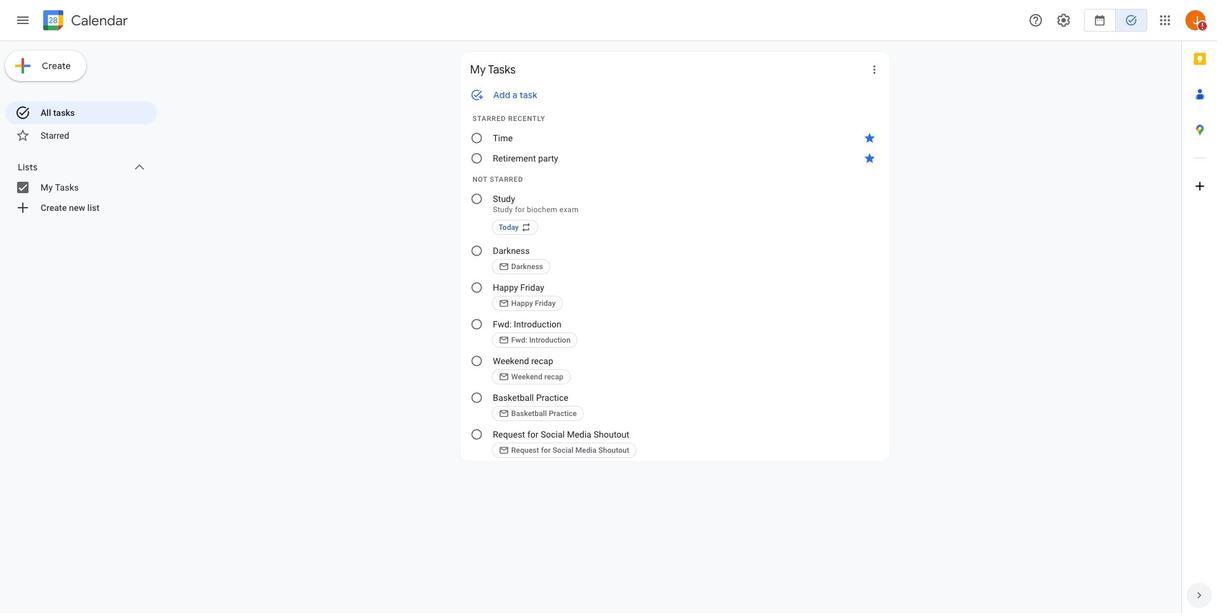 Task type: vqa. For each thing, say whether or not it's contained in the screenshot.
Tasks Sidebar icon
yes



Task type: describe. For each thing, give the bounding box(es) containing it.
calendar element
[[41, 8, 128, 36]]

support menu image
[[1028, 13, 1044, 28]]



Task type: locate. For each thing, give the bounding box(es) containing it.
heading
[[68, 13, 128, 28]]

tasks sidebar image
[[15, 13, 30, 28]]

settings menu image
[[1056, 13, 1072, 28]]

heading inside the calendar element
[[68, 13, 128, 28]]

tab list
[[1183, 41, 1217, 578]]



